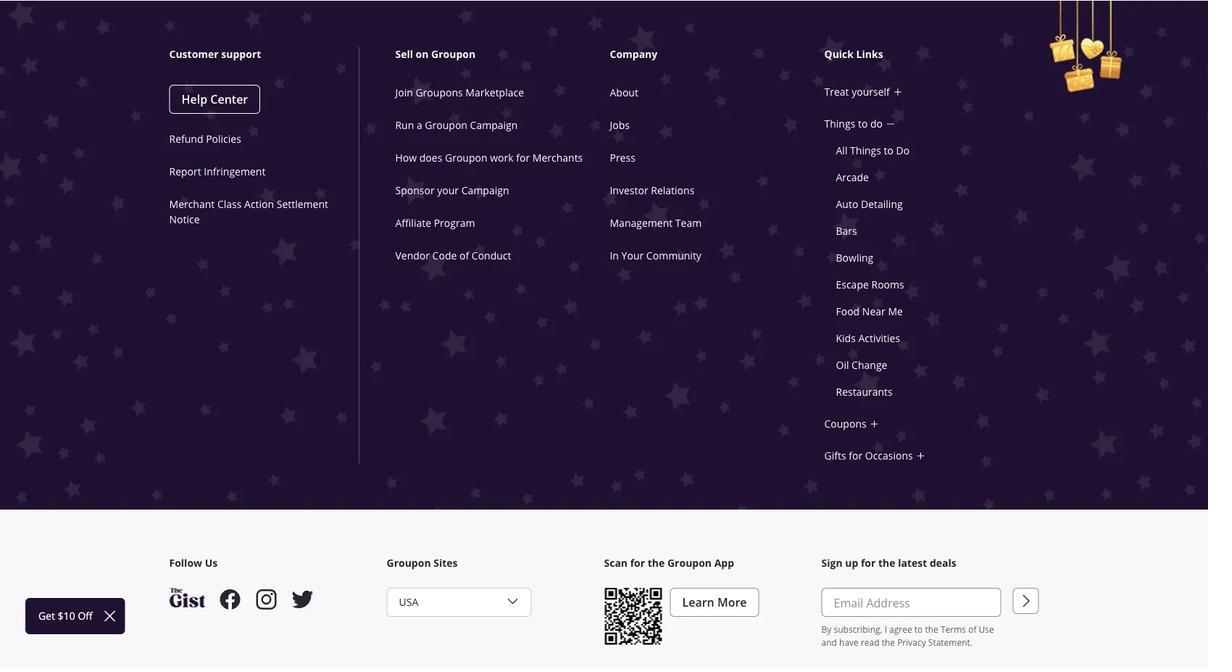 Task type: vqa. For each thing, say whether or not it's contained in the screenshot.
Coupons
yes



Task type: locate. For each thing, give the bounding box(es) containing it.
groupon for does
[[445, 151, 488, 164]]

latest
[[898, 556, 927, 570]]

sell
[[395, 47, 413, 61]]

groupon right on
[[431, 47, 476, 61]]

for
[[516, 151, 530, 164], [849, 449, 863, 462], [630, 556, 645, 570], [861, 556, 876, 570]]

policies
[[206, 132, 241, 145]]

sponsor your campaign
[[395, 183, 509, 197]]

me
[[888, 304, 903, 318]]

groupon right a
[[425, 118, 467, 132]]

quick
[[825, 47, 854, 61]]

report infringement link
[[169, 165, 266, 178]]

Email Address field
[[822, 588, 1001, 617]]

group
[[822, 588, 1001, 649]]

auto detailing
[[836, 197, 903, 211]]

kids
[[836, 331, 856, 345]]

activities
[[859, 331, 900, 345]]

0 vertical spatial campaign
[[470, 118, 518, 132]]

refund policies link
[[169, 132, 241, 145]]

follow us heading
[[169, 556, 387, 570]]

how does groupon work for merchants
[[395, 151, 583, 164]]

campaign down how does groupon work for merchants
[[462, 183, 509, 197]]

infringement
[[204, 165, 266, 178]]

customer
[[169, 47, 219, 61]]

refund
[[169, 132, 203, 145]]

how does groupon work for merchants link
[[395, 151, 583, 164]]

auto
[[836, 197, 858, 211]]

to
[[858, 117, 868, 130], [884, 143, 894, 157], [915, 623, 923, 635]]

0 horizontal spatial to
[[858, 117, 868, 130]]

run a groupon campaign link
[[395, 118, 518, 132]]

groupon left app
[[668, 556, 712, 570]]

conduct
[[472, 249, 511, 262]]

groupon sites
[[387, 556, 458, 570]]

0 vertical spatial of
[[460, 249, 469, 262]]

a
[[417, 118, 422, 132]]

groupon
[[431, 47, 476, 61], [425, 118, 467, 132], [445, 151, 488, 164], [387, 556, 431, 570], [668, 556, 712, 570]]

code
[[432, 249, 457, 262]]

quick links heading
[[825, 47, 1042, 62]]

oil change link
[[836, 358, 888, 371]]

relations
[[651, 183, 695, 197]]

for right up
[[861, 556, 876, 570]]

press link
[[610, 151, 636, 164]]

customer support heading
[[169, 47, 359, 62]]

i
[[885, 623, 887, 635]]

0 horizontal spatial of
[[460, 249, 469, 262]]

things right all
[[850, 143, 881, 157]]

0 vertical spatial to
[[858, 117, 868, 130]]

links
[[856, 47, 883, 61]]

the up the privacy statement. link
[[925, 623, 939, 635]]

privacy statement. link
[[897, 636, 973, 648]]

campaign down 'marketplace'
[[470, 118, 518, 132]]

vendor code of conduct link
[[395, 249, 511, 262]]

of right code
[[460, 249, 469, 262]]

things up all
[[825, 117, 856, 130]]

join groupons marketplace
[[395, 85, 524, 99]]

near
[[862, 304, 886, 318]]

join groupons marketplace link
[[395, 85, 524, 99]]

of left use
[[969, 623, 977, 635]]

deals
[[930, 556, 957, 570]]

use
[[979, 623, 994, 635]]

work
[[490, 151, 514, 164]]

escape rooms
[[836, 278, 904, 291]]

gifts for occasions
[[825, 449, 913, 462]]

run
[[395, 118, 414, 132]]

groupon down run a groupon campaign
[[445, 151, 488, 164]]

community
[[646, 249, 702, 262]]

of
[[460, 249, 469, 262], [969, 623, 977, 635]]

all
[[836, 143, 848, 157]]

scan for the groupon app
[[604, 556, 734, 570]]

yourself
[[852, 85, 890, 99]]

escape rooms link
[[836, 278, 904, 291]]

jobs link
[[610, 118, 630, 132]]

1 vertical spatial of
[[969, 623, 977, 635]]

follow us
[[169, 556, 218, 570]]

groupons
[[416, 85, 463, 99]]

restaurants link
[[836, 385, 893, 398]]

help center
[[182, 91, 248, 107]]

read
[[861, 636, 880, 648]]

privacy
[[897, 636, 926, 648]]

follow
[[169, 556, 202, 570]]

affiliate
[[395, 216, 431, 229]]

2 horizontal spatial to
[[915, 623, 923, 635]]

the
[[648, 556, 665, 570], [879, 556, 896, 570], [925, 623, 939, 635], [882, 636, 895, 648]]

1 horizontal spatial to
[[884, 143, 894, 157]]

team
[[675, 216, 702, 229]]

merchant
[[169, 197, 215, 211]]

2 vertical spatial to
[[915, 623, 923, 635]]

how
[[395, 151, 417, 164]]

1 horizontal spatial of
[[969, 623, 977, 635]]

detailing
[[861, 197, 903, 211]]

sell on groupon heading
[[395, 47, 613, 62]]

oil
[[836, 358, 849, 371]]

merchants
[[533, 151, 583, 164]]

terms of use link
[[941, 623, 994, 635]]

report
[[169, 165, 201, 178]]

on
[[416, 47, 429, 61]]

quick links
[[825, 47, 883, 61]]

statement.
[[928, 636, 973, 648]]

rooms
[[872, 278, 904, 291]]



Task type: describe. For each thing, give the bounding box(es) containing it.
bowling
[[836, 251, 874, 264]]

by subscribing, i agree to the terms of use and have read the privacy statement.
[[822, 623, 994, 648]]

groupon for on
[[431, 47, 476, 61]]

groupon left 'sites'
[[387, 556, 431, 570]]

food near me link
[[836, 304, 903, 318]]

learn
[[682, 594, 715, 610]]

agree
[[889, 623, 912, 635]]

investor relations link
[[610, 183, 695, 197]]

action
[[244, 197, 274, 211]]

your
[[437, 183, 459, 197]]

up
[[845, 556, 858, 570]]

kids activities
[[836, 331, 900, 345]]

support
[[221, 47, 261, 61]]

sponsor
[[395, 183, 435, 197]]

terms
[[941, 623, 966, 635]]

class
[[217, 197, 242, 211]]

sell on groupon
[[395, 47, 476, 61]]

kids activities link
[[836, 331, 900, 345]]

things to do
[[825, 117, 883, 130]]

help center link
[[169, 85, 260, 114]]

1 vertical spatial to
[[884, 143, 894, 157]]

affiliate program link
[[395, 216, 475, 229]]

0 vertical spatial things
[[825, 117, 856, 130]]

treat
[[825, 85, 849, 99]]

do
[[871, 117, 883, 130]]

learn more link
[[670, 588, 759, 617]]

by
[[822, 623, 832, 635]]

all things to do link
[[836, 143, 910, 157]]

occasions
[[865, 449, 913, 462]]

sign
[[822, 556, 843, 570]]

oil change
[[836, 358, 888, 371]]

auto detailing link
[[836, 197, 903, 211]]

for right gifts
[[849, 449, 863, 462]]

the right scan
[[648, 556, 665, 570]]

marketplace
[[466, 85, 524, 99]]

treat yourself
[[825, 85, 890, 99]]

1 vertical spatial campaign
[[462, 183, 509, 197]]

have
[[839, 636, 859, 648]]

help
[[182, 91, 207, 107]]

coupons
[[825, 417, 867, 431]]

notice
[[169, 212, 200, 226]]

and
[[822, 636, 837, 648]]

management
[[610, 216, 673, 229]]

company
[[610, 47, 658, 61]]

your
[[622, 249, 644, 262]]

us
[[205, 556, 218, 570]]

management team link
[[610, 216, 702, 229]]

for right scan
[[630, 556, 645, 570]]

company heading
[[610, 47, 827, 62]]

join
[[395, 85, 413, 99]]

the left 'latest'
[[879, 556, 896, 570]]

all things to do
[[836, 143, 910, 157]]

subscribing,
[[834, 623, 883, 635]]

the gist image
[[169, 588, 205, 608]]

bowling link
[[836, 251, 874, 264]]

affiliate program
[[395, 216, 475, 229]]

run a groupon campaign
[[395, 118, 518, 132]]

scan for the groupon app heading
[[604, 556, 822, 570]]

do
[[896, 143, 910, 157]]

escape
[[836, 278, 869, 291]]

app
[[714, 556, 734, 570]]

the down the i
[[882, 636, 895, 648]]

merchant class action settlement notice
[[169, 197, 328, 226]]

food
[[836, 304, 860, 318]]

center
[[210, 91, 248, 107]]

for right work
[[516, 151, 530, 164]]

arcade
[[836, 170, 869, 184]]

sponsor your campaign link
[[395, 183, 509, 197]]

scan
[[604, 556, 628, 570]]

sign up for the latest deals
[[822, 556, 957, 570]]

of inside by subscribing, i agree to the terms of use and have read the privacy statement.
[[969, 623, 977, 635]]

to inside by subscribing, i agree to the terms of use and have read the privacy statement.
[[915, 623, 923, 635]]

group containing by subscribing, i agree to the
[[822, 588, 1001, 649]]

restaurants
[[836, 385, 893, 398]]

refund policies
[[169, 132, 241, 145]]

more
[[718, 594, 747, 610]]

about link
[[610, 85, 639, 99]]

vendor code of conduct
[[395, 249, 511, 262]]

bars
[[836, 224, 857, 237]]

investor
[[610, 183, 648, 197]]

groupon for a
[[425, 118, 467, 132]]

customer support
[[169, 47, 261, 61]]

food near me
[[836, 304, 903, 318]]

does
[[420, 151, 442, 164]]

1 vertical spatial things
[[850, 143, 881, 157]]

jobs
[[610, 118, 630, 132]]

groupon sites heading
[[387, 556, 604, 570]]

change
[[852, 358, 888, 371]]

sign up for the latest deals heading
[[822, 556, 1039, 570]]



